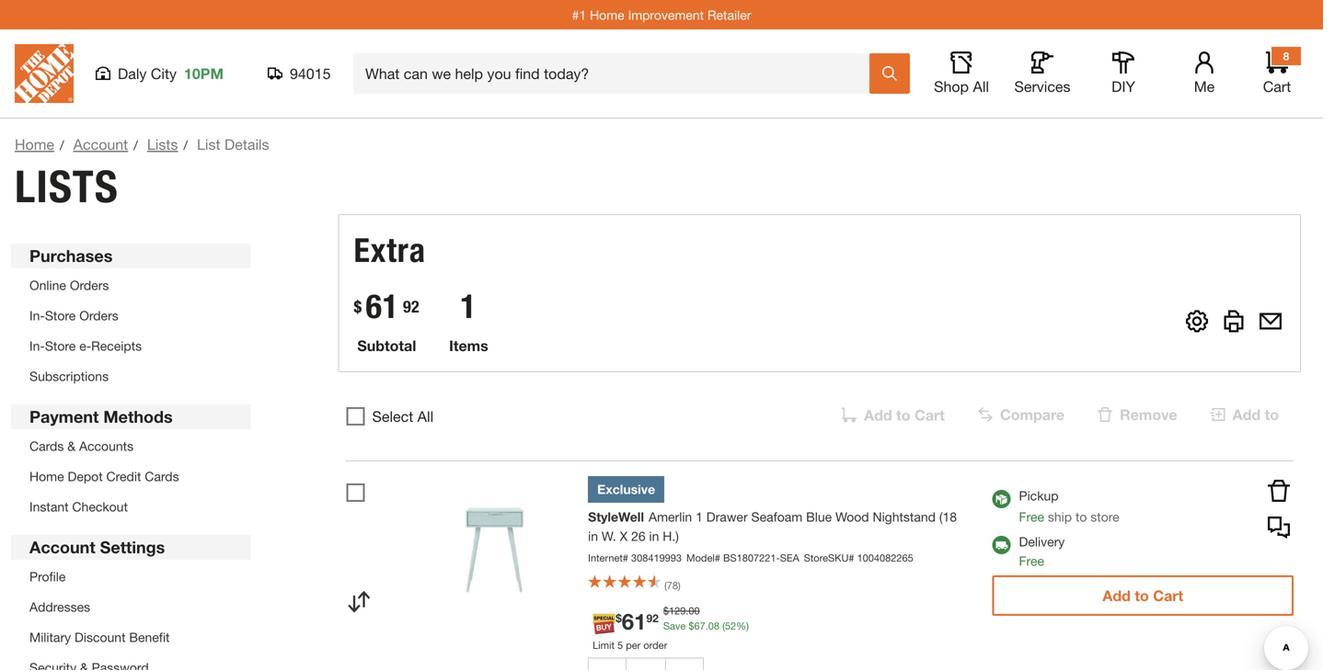 Task type: describe. For each thing, give the bounding box(es) containing it.
select all
[[372, 408, 434, 426]]

add to cart inside add to cart element
[[864, 407, 945, 424]]

account settings
[[29, 538, 165, 558]]

1 horizontal spatial add
[[1103, 588, 1131, 605]]

1 vertical spatial .
[[706, 621, 709, 633]]

accounts
[[79, 439, 134, 454]]

add to cart element
[[831, 395, 960, 436]]

in-store orders link
[[29, 308, 118, 324]]

exclusive
[[597, 482, 655, 497]]

$ down 00
[[689, 621, 694, 633]]

services
[[1015, 78, 1071, 95]]

in- for in-store orders
[[29, 308, 45, 324]]

seafoam
[[752, 510, 803, 525]]

1 vertical spatial 61
[[622, 609, 647, 635]]

home for home
[[15, 136, 54, 153]]

shop
[[934, 78, 969, 95]]

#1 home improvement retailer
[[572, 7, 751, 22]]

account link
[[73, 136, 128, 153]]

amerlin 1 drawer seafoam blue wood nightstand (18 in w. x 26 in h.) image
[[427, 481, 566, 621]]

improvement
[[628, 7, 704, 22]]

lists
[[147, 136, 178, 153]]

print image
[[1223, 311, 1245, 333]]

compare
[[1000, 406, 1065, 424]]

all for select all
[[418, 408, 434, 426]]

1004082265
[[857, 553, 914, 565]]

subscriptions
[[29, 369, 109, 384]]

receipts
[[91, 339, 142, 354]]

2 horizontal spatial cart
[[1264, 78, 1292, 95]]

store for orders
[[45, 308, 76, 324]]

#1
[[572, 7, 586, 22]]

08
[[709, 621, 720, 633]]

%)
[[736, 621, 749, 633]]

( inside $ 129 . 00 save $ 67 . 08 ( 52 %) limit 5 per order
[[723, 621, 725, 633]]

What can we help you find today? search field
[[365, 54, 869, 93]]

00
[[689, 606, 700, 618]]

94015 button
[[268, 64, 331, 83]]

$ 129 . 00 save $ 67 . 08 ( 52 %) limit 5 per order
[[593, 606, 749, 652]]

1 horizontal spatial 92
[[647, 612, 659, 625]]

cards & accounts link
[[29, 439, 134, 454]]

daly city 10pm
[[118, 65, 224, 82]]

e-
[[79, 339, 91, 354]]

add to
[[1233, 406, 1279, 424]]

select
[[372, 408, 413, 426]]

0 horizontal spatial .
[[686, 606, 689, 618]]

add note image
[[1268, 517, 1290, 539]]

w.
[[602, 529, 616, 544]]

nightstand
[[873, 510, 936, 525]]

cart 8
[[1264, 50, 1292, 95]]

1 inside 'amerlin 1 drawer seafoam blue wood nightstand (18 in w. x 26 in h.)'
[[696, 510, 703, 525]]

store
[[1091, 510, 1120, 525]]

52
[[725, 621, 736, 633]]

2 in from the left
[[649, 529, 659, 544]]

home depot credit cards
[[29, 469, 179, 485]]

subscriptions link
[[29, 369, 109, 384]]

home for home depot credit cards
[[29, 469, 64, 485]]

delivery free
[[1019, 535, 1065, 569]]

free for delivery free
[[1019, 554, 1045, 569]]

)
[[678, 580, 681, 592]]

0 vertical spatial home
[[590, 7, 625, 22]]

instant checkout link
[[29, 500, 128, 515]]

discount
[[75, 630, 126, 646]]

1 horizontal spatial add to cart
[[1103, 588, 1184, 605]]

delete item image
[[1268, 480, 1290, 503]]

retailer
[[708, 7, 751, 22]]

shop all
[[934, 78, 989, 95]]

list
[[197, 136, 220, 153]]

add to list element
[[1200, 395, 1294, 435]]

10pm
[[184, 65, 224, 82]]

to inside add to cart element
[[897, 407, 911, 424]]

military
[[29, 630, 71, 646]]

0 horizontal spatial add to cart button
[[831, 395, 960, 436]]

extra
[[354, 231, 426, 271]]

h.)
[[663, 529, 679, 544]]

5
[[618, 640, 623, 652]]

military discount benefit
[[29, 630, 170, 646]]

store for e-
[[45, 339, 76, 354]]

blue
[[806, 510, 832, 525]]

credit
[[106, 469, 141, 485]]

cart inside add to cart element
[[915, 407, 945, 424]]

me
[[1194, 78, 1215, 95]]

diy
[[1112, 78, 1136, 95]]

pickup
[[1019, 489, 1059, 504]]

amerlin 1 drawer seafoam blue wood nightstand (18 in w. x 26 in h.)
[[588, 510, 957, 544]]

online orders link
[[29, 278, 109, 293]]

129
[[669, 606, 686, 618]]

78
[[667, 580, 678, 592]]

checkout
[[72, 500, 128, 515]]

home depot credit cards link
[[29, 469, 179, 485]]

benefit
[[129, 630, 170, 646]]

0 horizontal spatial 61
[[366, 287, 399, 327]]

model#
[[687, 553, 721, 565]]

internet#
[[588, 553, 629, 565]]

to inside pickup free ship to store
[[1076, 510, 1087, 525]]

add for add to list element
[[1233, 406, 1261, 424]]

1 horizontal spatial add to cart button
[[993, 576, 1294, 617]]

free for pickup free ship to store
[[1019, 510, 1045, 525]]

city
[[151, 65, 177, 82]]

profile
[[29, 570, 66, 585]]

items
[[449, 337, 489, 355]]

1 vertical spatial cards
[[145, 469, 179, 485]]



Task type: vqa. For each thing, say whether or not it's contained in the screenshot.
Open You're Currently Shopping: White Rock # 0550
no



Task type: locate. For each thing, give the bounding box(es) containing it.
pickup free ship to store
[[1019, 489, 1120, 525]]

account up "lists"
[[73, 136, 128, 153]]

67
[[694, 621, 706, 633]]

2 vertical spatial home
[[29, 469, 64, 485]]

308419993
[[631, 553, 682, 565]]

1 vertical spatial (
[[723, 621, 725, 633]]

in-store e-receipts link
[[29, 339, 142, 354]]

home link
[[15, 136, 54, 153]]

all right select in the bottom of the page
[[418, 408, 434, 426]]

home up "lists"
[[15, 136, 54, 153]]

addresses link
[[29, 600, 90, 615]]

1 vertical spatial free
[[1019, 554, 1045, 569]]

subtotal
[[357, 337, 416, 355]]

1 horizontal spatial $ 61 92
[[616, 609, 659, 635]]

lists link
[[147, 136, 178, 153]]

0 horizontal spatial (
[[665, 580, 667, 592]]

ship
[[1048, 510, 1072, 525]]

1 store from the top
[[45, 308, 76, 324]]

1 vertical spatial add to cart button
[[993, 576, 1294, 617]]

1 vertical spatial 1
[[696, 510, 703, 525]]

1 vertical spatial store
[[45, 339, 76, 354]]

list details
[[197, 136, 269, 153]]

0 vertical spatial free
[[1019, 510, 1045, 525]]

.
[[686, 606, 689, 618], [706, 621, 709, 633]]

delivery
[[1019, 535, 1065, 550]]

$ up 5
[[616, 612, 622, 625]]

wood
[[836, 510, 869, 525]]

amerlin
[[649, 510, 692, 525]]

remove
[[1120, 406, 1178, 424]]

order
[[644, 640, 668, 652]]

sea
[[780, 553, 800, 565]]

1 left drawer
[[696, 510, 703, 525]]

me button
[[1175, 52, 1234, 96]]

0 vertical spatial cards
[[29, 439, 64, 454]]

per
[[626, 640, 641, 652]]

0 horizontal spatial 92
[[403, 297, 420, 317]]

1 horizontal spatial .
[[706, 621, 709, 633]]

all inside button
[[973, 78, 989, 95]]

account up profile
[[29, 538, 95, 558]]

add
[[1233, 406, 1261, 424], [864, 407, 893, 424], [1103, 588, 1131, 605]]

1 up items
[[461, 287, 477, 327]]

1 horizontal spatial cart
[[1153, 588, 1184, 605]]

1 vertical spatial all
[[418, 408, 434, 426]]

0 vertical spatial 61
[[366, 287, 399, 327]]

orders
[[70, 278, 109, 293], [79, 308, 118, 324]]

cards
[[29, 439, 64, 454], [145, 469, 179, 485]]

online orders
[[29, 278, 109, 293]]

0 vertical spatial add to cart
[[864, 407, 945, 424]]

orders up the 'in-store e-receipts' "link"
[[79, 308, 118, 324]]

1 vertical spatial add to cart
[[1103, 588, 1184, 605]]

stylewell
[[588, 510, 644, 525]]

payment methods
[[29, 407, 173, 427]]

1 vertical spatial in-
[[29, 339, 45, 354]]

add for add to cart element
[[864, 407, 893, 424]]

in-store e-receipts
[[29, 339, 142, 354]]

1 horizontal spatial 61
[[622, 609, 647, 635]]

$ up subtotal
[[354, 297, 362, 317]]

( 78 )
[[665, 580, 681, 592]]

0 horizontal spatial in
[[588, 529, 598, 544]]

26
[[631, 529, 646, 544]]

( right 08
[[723, 621, 725, 633]]

2 in- from the top
[[29, 339, 45, 354]]

store left e-
[[45, 339, 76, 354]]

cards & accounts
[[29, 439, 134, 454]]

(18
[[940, 510, 957, 525]]

( left )
[[665, 580, 667, 592]]

settings image
[[1186, 311, 1209, 333]]

92
[[403, 297, 420, 317], [647, 612, 659, 625]]

0 vertical spatial add to cart button
[[831, 395, 960, 436]]

0 vertical spatial all
[[973, 78, 989, 95]]

bs1807221-
[[723, 553, 780, 565]]

in
[[588, 529, 598, 544], [649, 529, 659, 544]]

92 left save
[[647, 612, 659, 625]]

$ up save
[[663, 606, 669, 618]]

in-store orders
[[29, 308, 118, 324]]

cards left &
[[29, 439, 64, 454]]

2 free from the top
[[1019, 554, 1045, 569]]

account
[[73, 136, 128, 153], [29, 538, 95, 558]]

1 horizontal spatial 1
[[696, 510, 703, 525]]

free inside pickup free ship to store
[[1019, 510, 1045, 525]]

store
[[45, 308, 76, 324], [45, 339, 76, 354]]

military discount benefit link
[[29, 630, 170, 646]]

in right 26
[[649, 529, 659, 544]]

x
[[620, 529, 628, 544]]

account for account link
[[73, 136, 128, 153]]

limit
[[593, 640, 615, 652]]

purchases
[[29, 246, 113, 266]]

1 vertical spatial orders
[[79, 308, 118, 324]]

all
[[973, 78, 989, 95], [418, 408, 434, 426]]

1 horizontal spatial cards
[[145, 469, 179, 485]]

2 store from the top
[[45, 339, 76, 354]]

1 in- from the top
[[29, 308, 45, 324]]

settings
[[100, 538, 165, 558]]

0 horizontal spatial all
[[418, 408, 434, 426]]

8
[[1284, 50, 1290, 63]]

all right the shop
[[973, 78, 989, 95]]

lists
[[15, 160, 119, 214]]

home
[[590, 7, 625, 22], [15, 136, 54, 153], [29, 469, 64, 485]]

online
[[29, 278, 66, 293]]

home right #1
[[590, 7, 625, 22]]

save
[[663, 621, 686, 633]]

1 horizontal spatial in
[[649, 529, 659, 544]]

1 horizontal spatial (
[[723, 621, 725, 633]]

94015
[[290, 65, 331, 82]]

add to cart
[[864, 407, 945, 424], [1103, 588, 1184, 605]]

61 up per
[[622, 609, 647, 635]]

$ 61 92 up subtotal
[[354, 287, 420, 327]]

1 vertical spatial cart
[[915, 407, 945, 424]]

in- down 'online'
[[29, 308, 45, 324]]

email image
[[1260, 311, 1282, 333]]

0 vertical spatial account
[[73, 136, 128, 153]]

services button
[[1013, 52, 1072, 96]]

0 horizontal spatial $ 61 92
[[354, 287, 420, 327]]

1 vertical spatial 92
[[647, 612, 659, 625]]

add to cart button
[[831, 395, 960, 436], [993, 576, 1294, 617]]

in-
[[29, 308, 45, 324], [29, 339, 45, 354]]

free inside delivery free
[[1019, 554, 1045, 569]]

cards right credit
[[145, 469, 179, 485]]

0 horizontal spatial cards
[[29, 439, 64, 454]]

61 up subtotal
[[366, 287, 399, 327]]

0 horizontal spatial add
[[864, 407, 893, 424]]

0 vertical spatial .
[[686, 606, 689, 618]]

store down online orders link on the left top of the page
[[45, 308, 76, 324]]

1 vertical spatial $ 61 92
[[616, 609, 659, 635]]

1
[[461, 287, 477, 327], [696, 510, 703, 525]]

addresses
[[29, 600, 90, 615]]

in- up subscriptions link at the bottom
[[29, 339, 45, 354]]

delete element
[[1087, 395, 1193, 435]]

account for account settings
[[29, 538, 95, 558]]

1 vertical spatial account
[[29, 538, 95, 558]]

0 vertical spatial $ 61 92
[[354, 287, 420, 327]]

daly
[[118, 65, 147, 82]]

0 vertical spatial 92
[[403, 297, 420, 317]]

1 vertical spatial home
[[15, 136, 54, 153]]

instant checkout
[[29, 500, 128, 515]]

0 vertical spatial in-
[[29, 308, 45, 324]]

None field
[[627, 659, 666, 671]]

methods
[[103, 407, 173, 427]]

2 vertical spatial cart
[[1153, 588, 1184, 605]]

0 horizontal spatial add to cart
[[864, 407, 945, 424]]

home up instant
[[29, 469, 64, 485]]

drawer
[[707, 510, 748, 525]]

1 in from the left
[[588, 529, 598, 544]]

1 free from the top
[[1019, 510, 1045, 525]]

the home depot logo image
[[15, 44, 74, 103]]

compare element
[[967, 395, 1080, 435]]

all for shop all
[[973, 78, 989, 95]]

&
[[67, 439, 76, 454]]

$ 61 92 up per
[[616, 609, 659, 635]]

0 vertical spatial orders
[[70, 278, 109, 293]]

1 horizontal spatial all
[[973, 78, 989, 95]]

profile link
[[29, 570, 66, 585]]

orders up in-store orders link
[[70, 278, 109, 293]]

in left w.
[[588, 529, 598, 544]]

storesku#
[[804, 553, 855, 565]]

details
[[225, 136, 269, 153]]

in- for in-store e-receipts
[[29, 339, 45, 354]]

0 vertical spatial cart
[[1264, 78, 1292, 95]]

free down delivery
[[1019, 554, 1045, 569]]

shop all button
[[932, 52, 991, 96]]

0 vertical spatial (
[[665, 580, 667, 592]]

0 vertical spatial 1
[[461, 287, 477, 327]]

available for pickup image
[[993, 491, 1011, 509]]

0 horizontal spatial 1
[[461, 287, 477, 327]]

to inside add to list element
[[1265, 406, 1279, 424]]

0 horizontal spatial cart
[[915, 407, 945, 424]]

depot
[[68, 469, 103, 485]]

0 vertical spatial store
[[45, 308, 76, 324]]

instant
[[29, 500, 69, 515]]

diy button
[[1094, 52, 1153, 96]]

payment
[[29, 407, 99, 427]]

free
[[1019, 510, 1045, 525], [1019, 554, 1045, 569]]

internet# 308419993 model# bs1807221-sea storesku# 1004082265
[[588, 553, 914, 565]]

92 up subtotal
[[403, 297, 420, 317]]

available shipping image
[[993, 537, 1011, 555]]

free down pickup
[[1019, 510, 1045, 525]]

$
[[354, 297, 362, 317], [663, 606, 669, 618], [616, 612, 622, 625], [689, 621, 694, 633]]

2 horizontal spatial add
[[1233, 406, 1261, 424]]



